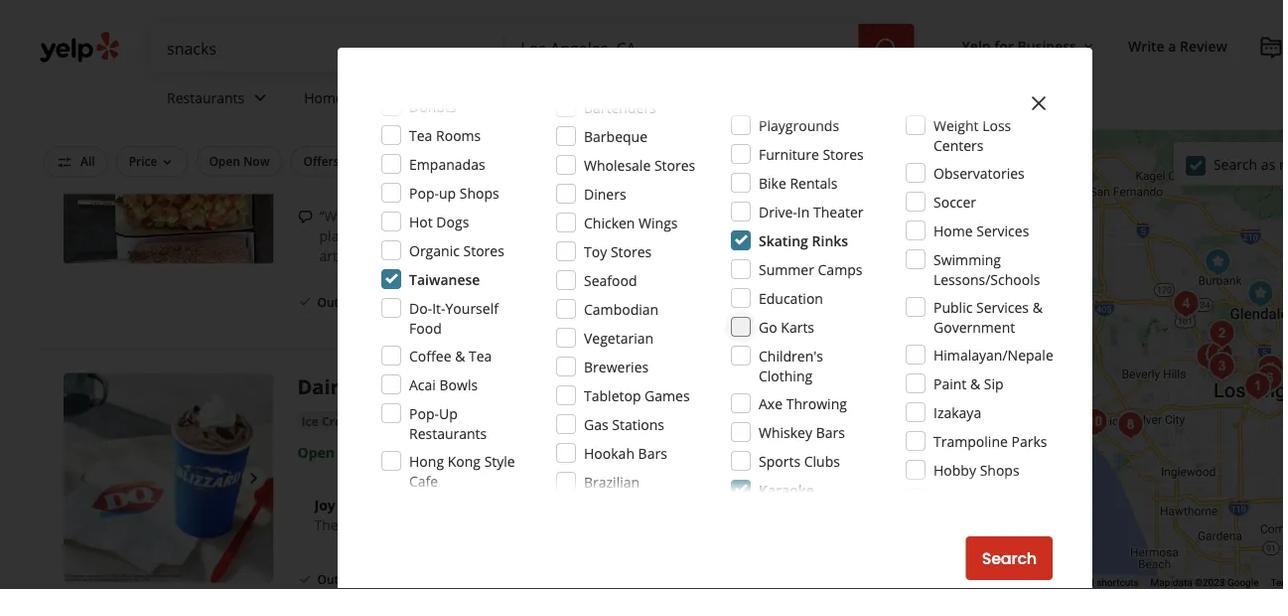 Task type: locate. For each thing, give the bounding box(es) containing it.
go
[[759, 317, 778, 336]]

frozen up 8:00
[[376, 413, 416, 429]]

cafe
[[409, 472, 438, 490]]

grab-
[[318, 176, 354, 195]]

2 ice cream & frozen yogurt button from the top
[[298, 411, 463, 431]]

88 hotdog & juicy image
[[64, 53, 274, 264]]

open for dairy
[[298, 443, 335, 462]]

24 chevron down v2 image up next icon
[[249, 86, 273, 110]]

katsu sando image
[[1251, 349, 1284, 389]]

home inside "link"
[[304, 88, 344, 107]]

lessons/schools
[[934, 270, 1041, 289]]

2 horizontal spatial bars
[[817, 423, 846, 442]]

0 vertical spatial 16 checkmark v2 image
[[298, 294, 314, 310]]

None search field
[[151, 24, 919, 72]]

seating
[[369, 294, 411, 310], [369, 571, 411, 588]]

0 horizontal spatial treat
[[532, 515, 566, 534]]

seafood
[[584, 271, 638, 290]]

of right joy
[[339, 495, 353, 514]]

restaurants inside search dialog
[[409, 424, 487, 443]]

services down "lessons/schools"
[[977, 298, 1029, 316]]

1 ice cream & frozen yogurt from the top
[[302, 118, 459, 135]]

16 filter v2 image
[[57, 154, 73, 170]]

outdoor
[[622, 153, 670, 169], [318, 294, 366, 310], [318, 571, 366, 588]]

1 vertical spatial until
[[339, 443, 368, 462]]

pm for queen/orange
[[402, 443, 423, 462]]

0 vertical spatial previous image
[[72, 147, 95, 171]]

88 hotdog & juicy image
[[1203, 347, 1243, 387], [1203, 347, 1243, 387]]

reservations
[[423, 153, 498, 169]]

delivery right 'it-'
[[447, 294, 494, 310]]

gas
[[584, 415, 609, 434]]

flavor factory candy image
[[1242, 274, 1281, 314]]

ice up offers
[[302, 118, 319, 135]]

healthy dining
[[444, 176, 537, 195]]

home services down the hotdog
[[304, 88, 400, 107]]

hot down 'bartenders'
[[627, 118, 649, 135]]

stores for toy stores
[[611, 242, 652, 261]]

until for hotdog
[[339, 148, 368, 167]]

cream up the open until 8:00 pm
[[322, 413, 361, 429]]

home down 88 at the top left
[[304, 88, 344, 107]]

1 vertical spatial treat
[[532, 515, 566, 534]]

0 vertical spatial dogs
[[652, 118, 681, 135]]

bars for hookah
[[639, 444, 668, 463]]

stores for wholesale stores
[[655, 156, 696, 174]]

camps
[[818, 260, 863, 279]]

1 horizontal spatial 24 chevron down v2 image
[[645, 86, 668, 110]]

dairy queen/orange julius treat ctr
[[298, 373, 656, 400]]

hot dogs inside search dialog
[[409, 212, 469, 231]]

1 vertical spatial delivery
[[447, 294, 494, 310]]

1 horizontal spatial home
[[934, 221, 974, 240]]

1 vertical spatial shops
[[980, 461, 1020, 479]]

a right in
[[425, 495, 433, 514]]

bhan kanom thai image
[[1203, 314, 1243, 354]]

open now
[[209, 153, 270, 169]]

1 vertical spatial home services
[[934, 221, 1030, 240]]

1 vertical spatial restaurants
[[409, 424, 487, 443]]

koreatown
[[693, 118, 763, 137]]

rentals
[[790, 173, 838, 192]]

dogs down pop-up shops
[[437, 212, 469, 231]]

1 24 chevron down v2 image from the left
[[404, 86, 428, 110]]

hot dogs link
[[623, 117, 685, 137]]

are
[[490, 227, 511, 245]]

open up joy
[[298, 443, 335, 462]]

frozen up 10:00
[[376, 118, 416, 135]]

0 vertical spatial yogurt
[[419, 118, 459, 135]]

24 chevron down v2 image down juicy
[[404, 86, 428, 110]]

0 vertical spatial ice cream & frozen yogurt button
[[298, 117, 463, 137]]

of
[[839, 227, 852, 245], [339, 495, 353, 514]]

cream down 4.6 star rating image
[[322, 118, 361, 135]]

hot inside search dialog
[[409, 212, 433, 231]]

2 pop- from the top
[[409, 404, 439, 423]]

yogurt down queen/orange
[[419, 413, 459, 429]]

24 chevron down v2 image inside more link
[[645, 86, 668, 110]]

1 vertical spatial previous image
[[72, 466, 95, 490]]

wholesale
[[584, 156, 651, 174]]

outdoor seating down 'oreo®'
[[318, 571, 411, 588]]

1 vertical spatial seating
[[369, 571, 411, 588]]

24 chevron down v2 image
[[404, 86, 428, 110], [645, 86, 668, 110]]

ice cream & frozen yogurt up 10:00
[[302, 118, 459, 135]]

restaurants down up on the bottom left
[[409, 424, 487, 443]]

1 vertical spatial slideshow element
[[64, 373, 274, 583]]

home services up the 'swimming'
[[934, 221, 1030, 240]]

1 vertical spatial ice cream & frozen yogurt button
[[298, 411, 463, 431]]

start order
[[769, 292, 854, 314]]

hot up organic at the top left
[[409, 212, 433, 231]]

2 yogurt from the top
[[419, 413, 459, 429]]

1 horizontal spatial bars
[[639, 444, 668, 463]]

until up "grab-and-go"
[[339, 148, 368, 167]]

info icon image
[[543, 176, 559, 192], [543, 176, 559, 192]]

pm up 16 healthy dining v2 icon
[[410, 148, 431, 167]]

like
[[724, 227, 746, 245]]

treat up gas
[[567, 373, 620, 400]]

0 vertical spatial home services
[[304, 88, 400, 107]]

"where have u been juicy?!?! i'm always slightly disappointed with smoothie/juice places because the drinks are usually way too sweet and taste like they're made of artificial syrups.…"
[[320, 207, 859, 265]]

pop- down queen/orange
[[409, 404, 439, 423]]

1 pop- from the top
[[409, 183, 439, 202]]

been
[[428, 207, 463, 226]]

1 vertical spatial frozen
[[376, 413, 416, 429]]

1 vertical spatial of
[[339, 495, 353, 514]]

24 chevron down v2 image
[[249, 86, 273, 110], [551, 86, 574, 110]]

bars up clubs
[[817, 423, 846, 442]]

weight
[[934, 116, 979, 135]]

2 vertical spatial dogs
[[437, 212, 469, 231]]

ice cream & frozen yogurt up 8:00
[[302, 413, 459, 429]]

hot dogs up organic at the top left
[[409, 212, 469, 231]]

1 16 checkmark v2 image from the top
[[298, 294, 314, 310]]

0 vertical spatial outdoor seating
[[318, 294, 411, 310]]

drive-
[[759, 202, 798, 221]]

1 vertical spatial outdoor seating
[[318, 571, 411, 588]]

until
[[339, 148, 368, 167], [339, 443, 368, 462]]

shops down trampoline parks at right bottom
[[980, 461, 1020, 479]]

0 horizontal spatial of
[[339, 495, 353, 514]]

seating down 'oreo®'
[[369, 571, 411, 588]]

0 vertical spatial home
[[304, 88, 344, 107]]

2 cream from the top
[[322, 413, 361, 429]]

barbeque
[[584, 127, 648, 146]]

ice down dairy
[[302, 413, 319, 429]]

is
[[570, 515, 580, 534]]

ice cream & frozen yogurt button up 8:00
[[298, 411, 463, 431]]

0 vertical spatial pop-
[[409, 183, 439, 202]]

hot dogs up outdoor seating button
[[627, 118, 681, 135]]

1 vertical spatial home
[[934, 221, 974, 240]]

0 horizontal spatial home
[[304, 88, 344, 107]]

next image
[[242, 466, 266, 490]]

bars down the "stations"
[[639, 444, 668, 463]]

2 vertical spatial outdoor
[[318, 571, 366, 588]]

1 vertical spatial cream
[[322, 413, 361, 429]]

bars inside button
[[507, 118, 533, 135]]

1 horizontal spatial tea
[[469, 346, 492, 365]]

services inside public services & government
[[977, 298, 1029, 316]]

always
[[547, 207, 591, 226]]

1 cream from the top
[[322, 118, 361, 135]]

16 checkmark v2 image
[[298, 294, 314, 310], [298, 571, 314, 587]]

hot inside joy of winter in a cup the oreo® hot cocoa blizzard® treat is back!
[[395, 515, 419, 534]]

outdoor seating
[[318, 294, 411, 310], [318, 571, 411, 588]]

0 vertical spatial frozen
[[376, 118, 416, 135]]

0 vertical spatial cream
[[322, 118, 361, 135]]

0 horizontal spatial delivery
[[343, 153, 390, 169]]

outdoor down artificial
[[318, 294, 366, 310]]

ice cream & frozen yogurt link up 8:00
[[298, 411, 463, 431]]

dogs allowed button
[[737, 146, 840, 176]]

0 horizontal spatial search
[[982, 548, 1037, 570]]

1 horizontal spatial shops
[[980, 461, 1020, 479]]

1 until from the top
[[339, 148, 368, 167]]

0 vertical spatial until
[[339, 148, 368, 167]]

2 until from the top
[[339, 443, 368, 462]]

yourself
[[446, 299, 499, 317]]

2 vertical spatial services
[[977, 298, 1029, 316]]

sunny blue image
[[1076, 402, 1115, 442], [1111, 405, 1151, 445]]

hot dogs inside button
[[627, 118, 681, 135]]

slideshow element
[[64, 53, 274, 264], [64, 373, 274, 583]]

too
[[593, 227, 615, 245]]

0 horizontal spatial 24 chevron down v2 image
[[249, 86, 273, 110]]

previous image
[[72, 147, 95, 171], [72, 466, 95, 490]]

tea down donuts
[[409, 126, 433, 145]]

2 vertical spatial hot
[[395, 515, 419, 534]]

joy
[[315, 495, 336, 514]]

style
[[485, 452, 515, 471]]

hot down in
[[395, 515, 419, 534]]

open for 88
[[298, 148, 335, 167]]

1 horizontal spatial 24 chevron down v2 image
[[551, 86, 574, 110]]

0 horizontal spatial tea
[[409, 126, 433, 145]]

88 hotdog & juicy
[[298, 53, 470, 81]]

home down soccer
[[934, 221, 974, 240]]

close image
[[1028, 91, 1051, 115]]

outdoor inside outdoor seating button
[[622, 153, 670, 169]]

0 vertical spatial seating
[[369, 294, 411, 310]]

2 ice cream & frozen yogurt from the top
[[302, 413, 459, 429]]

do-it-yourself food
[[409, 299, 499, 337]]

1 horizontal spatial delivery
[[447, 294, 494, 310]]

& inside public services & government
[[1033, 298, 1043, 316]]

0 vertical spatial a
[[1169, 36, 1177, 55]]

search for search as m
[[1214, 155, 1258, 174]]

search button
[[967, 537, 1053, 580]]

1 vertical spatial dogs
[[750, 153, 778, 169]]

google image
[[942, 563, 1007, 589]]

0 vertical spatial of
[[839, 227, 852, 245]]

keyboard shortcuts button
[[1053, 576, 1139, 589]]

1 slideshow element from the top
[[64, 53, 274, 264]]

1 vertical spatial yogurt
[[419, 413, 459, 429]]

until left 8:00
[[339, 443, 368, 462]]

0 vertical spatial services
[[347, 88, 400, 107]]

cambodian
[[584, 300, 659, 318]]

0 vertical spatial pm
[[410, 148, 431, 167]]

1 horizontal spatial home services
[[934, 221, 1030, 240]]

& up free
[[536, 118, 545, 135]]

2 horizontal spatial dogs
[[750, 153, 778, 169]]

& down "lessons/schools"
[[1033, 298, 1043, 316]]

open inside button
[[209, 153, 240, 169]]

whiskey bars
[[759, 423, 846, 442]]

services down 88 hotdog & juicy
[[347, 88, 400, 107]]

business
[[1018, 36, 1077, 55]]

& left juicy
[[403, 53, 418, 81]]

0 vertical spatial ice
[[302, 118, 319, 135]]

home services
[[304, 88, 400, 107], [934, 221, 1030, 240]]

made
[[798, 227, 835, 245]]

1 horizontal spatial search
[[1214, 155, 1258, 174]]

1 ice from the top
[[302, 118, 319, 135]]

0 vertical spatial delivery
[[343, 153, 390, 169]]

0 vertical spatial shops
[[460, 183, 500, 202]]

bike
[[759, 173, 787, 192]]

open left next icon
[[209, 153, 240, 169]]

treat left is
[[532, 515, 566, 534]]

0 vertical spatial ice cream & frozen yogurt link
[[298, 117, 463, 137]]

1 vertical spatial pm
[[402, 443, 423, 462]]

of down theater
[[839, 227, 852, 245]]

0 horizontal spatial a
[[425, 495, 433, 514]]

home inside search dialog
[[934, 221, 974, 240]]

0 vertical spatial hot dogs
[[627, 118, 681, 135]]

bars
[[507, 118, 533, 135], [817, 423, 846, 442], [639, 444, 668, 463]]

healthy
[[444, 176, 493, 195]]

shops up "juicy?!?!"
[[460, 183, 500, 202]]

in
[[798, 202, 810, 221]]

a right write
[[1169, 36, 1177, 55]]

0 horizontal spatial bars
[[507, 118, 533, 135]]

0 vertical spatial ice cream & frozen yogurt
[[302, 118, 459, 135]]

outdoor down hot dogs link
[[622, 153, 670, 169]]

1 vertical spatial hot dogs
[[409, 212, 469, 231]]

2 vertical spatial bars
[[639, 444, 668, 463]]

pop- inside pop-up restaurants
[[409, 404, 439, 423]]

more
[[606, 88, 641, 107]]

2 slideshow element from the top
[[64, 373, 274, 583]]

1 horizontal spatial treat
[[567, 373, 620, 400]]

services up swimming lessons/schools
[[977, 221, 1030, 240]]

dogs inside search dialog
[[437, 212, 469, 231]]

axe throwing
[[759, 394, 848, 413]]

yogurt down donuts
[[419, 118, 459, 135]]

24 chevron down v2 image up hot dogs button
[[645, 86, 668, 110]]

0 horizontal spatial dogs
[[437, 212, 469, 231]]

wow choripan image
[[1201, 335, 1241, 375]]

24 chevron down v2 image up smoothies
[[551, 86, 574, 110]]

0 vertical spatial bars
[[507, 118, 533, 135]]

0 vertical spatial slideshow element
[[64, 53, 274, 264]]

paint & sip
[[934, 374, 1004, 393]]

dogs up outdoor seating
[[652, 118, 681, 135]]

stores
[[823, 145, 864, 163], [655, 156, 696, 174], [464, 241, 505, 260], [611, 242, 652, 261]]

0 horizontal spatial restaurants
[[167, 88, 245, 107]]

0 vertical spatial hot
[[627, 118, 649, 135]]

do-
[[409, 299, 432, 317]]

outdoor seating down artificial
[[318, 294, 411, 310]]

16 chevron down v2 image
[[1081, 38, 1097, 54]]

because
[[364, 227, 418, 245]]

map data ©2023 google
[[1151, 577, 1259, 589]]

0 horizontal spatial 24 chevron down v2 image
[[404, 86, 428, 110]]

1 vertical spatial 16 checkmark v2 image
[[298, 571, 314, 587]]

restaurants up open now
[[167, 88, 245, 107]]

donuts
[[409, 97, 457, 116]]

tea up dairy queen/orange julius treat ctr
[[469, 346, 492, 365]]

2 ice from the top
[[302, 413, 319, 429]]

1 horizontal spatial a
[[1169, 36, 1177, 55]]

1 24 chevron down v2 image from the left
[[249, 86, 273, 110]]

1 horizontal spatial restaurants
[[409, 424, 487, 443]]

1 vertical spatial ice
[[302, 413, 319, 429]]

1 vertical spatial ice cream & frozen yogurt
[[302, 413, 459, 429]]

2 previous image from the top
[[72, 466, 95, 490]]

1 vertical spatial a
[[425, 495, 433, 514]]

filters group
[[40, 146, 844, 177]]

pop- up u
[[409, 183, 439, 202]]

0 vertical spatial treat
[[567, 373, 620, 400]]

joy of winter in a cup the oreo® hot cocoa blizzard® treat is back!
[[315, 495, 618, 534]]

pm right 8:00
[[402, 443, 423, 462]]

1 vertical spatial pop-
[[409, 404, 439, 423]]

free wi-fi
[[531, 153, 588, 169]]

stations
[[612, 415, 665, 434]]

24 chevron down v2 image inside home services "link"
[[404, 86, 428, 110]]

1 horizontal spatial hot dogs
[[627, 118, 681, 135]]

previous image for dairy queen/orange julius treat ctr
[[72, 466, 95, 490]]

taiwanese
[[409, 270, 480, 289]]

allowed
[[781, 153, 827, 169]]

0 vertical spatial outdoor
[[622, 153, 670, 169]]

open up 'grab-'
[[298, 148, 335, 167]]

search
[[1214, 155, 1258, 174], [982, 548, 1037, 570]]

ice cream & frozen yogurt link up 10:00
[[298, 117, 463, 137]]

services
[[347, 88, 400, 107], [977, 221, 1030, 240], [977, 298, 1029, 316]]

1 vertical spatial hot
[[409, 212, 433, 231]]

0 horizontal spatial shops
[[460, 183, 500, 202]]

seating up food
[[369, 294, 411, 310]]

pop- for up
[[409, 183, 439, 202]]

order
[[810, 292, 854, 314]]

write a review
[[1129, 36, 1228, 55]]

bars right juice
[[507, 118, 533, 135]]

hot
[[627, 118, 649, 135], [409, 212, 433, 231], [395, 515, 419, 534]]

children's
[[759, 346, 824, 365]]

1 vertical spatial services
[[977, 221, 1030, 240]]

food
[[409, 318, 442, 337]]

1 vertical spatial bars
[[817, 423, 846, 442]]

kream image
[[1239, 367, 1278, 406]]

1 previous image from the top
[[72, 147, 95, 171]]

observatories
[[934, 163, 1025, 182]]

0 horizontal spatial hot dogs
[[409, 212, 469, 231]]

1 vertical spatial search
[[982, 548, 1037, 570]]

0 vertical spatial restaurants
[[167, 88, 245, 107]]

0 horizontal spatial home services
[[304, 88, 400, 107]]

1 horizontal spatial dogs
[[652, 118, 681, 135]]

cream for second ice cream & frozen yogurt link
[[322, 413, 361, 429]]

bars for whiskey
[[817, 423, 846, 442]]

go
[[383, 176, 399, 195]]

restaurants
[[167, 88, 245, 107], [409, 424, 487, 443]]

dogs allowed
[[750, 153, 827, 169]]

outdoor down "the"
[[318, 571, 366, 588]]

ice cream & frozen yogurt button up 10:00
[[298, 117, 463, 137]]

0 vertical spatial search
[[1214, 155, 1258, 174]]

1 vertical spatial ice cream & frozen yogurt link
[[298, 411, 463, 431]]

1 horizontal spatial of
[[839, 227, 852, 245]]

yelp
[[962, 36, 991, 55]]

more link
[[441, 246, 478, 265]]

2 24 chevron down v2 image from the left
[[645, 86, 668, 110]]

delivery up and-
[[343, 153, 390, 169]]

services inside "link"
[[347, 88, 400, 107]]

dairy
[[298, 373, 351, 400]]

dogs up bike
[[750, 153, 778, 169]]

search inside search button
[[982, 548, 1037, 570]]

gas stations
[[584, 415, 665, 434]]



Task type: describe. For each thing, give the bounding box(es) containing it.
julius
[[508, 373, 562, 400]]

2 24 chevron down v2 image from the left
[[551, 86, 574, 110]]

oreo®
[[342, 515, 392, 534]]

next image
[[242, 147, 266, 171]]

organic stores
[[409, 241, 505, 260]]

smoothies
[[548, 118, 611, 135]]

& up the open until 8:00 pm
[[364, 413, 373, 429]]

swimming lessons/schools
[[934, 250, 1041, 289]]

restaurants inside restaurants 'link'
[[167, 88, 245, 107]]

playgrounds
[[759, 116, 840, 135]]

1 ice cream & frozen yogurt button from the top
[[298, 117, 463, 137]]

clubs
[[805, 452, 841, 471]]

children's clothing
[[759, 346, 824, 385]]

of inside joy of winter in a cup the oreo® hot cocoa blizzard® treat is back!
[[339, 495, 353, 514]]

8:00
[[371, 443, 399, 462]]

theater
[[814, 202, 864, 221]]

& up open until 10:00 pm
[[364, 118, 373, 135]]

of inside the "where have u been juicy?!?! i'm always slightly disappointed with smoothie/juice places because the drinks are usually way too sweet and taste like they're made of artificial syrups.…"
[[839, 227, 852, 245]]

until for queen/orange
[[339, 443, 368, 462]]

previous image for 88 hotdog & juicy
[[72, 147, 95, 171]]

trampoline
[[934, 432, 1008, 451]]

home services inside "link"
[[304, 88, 400, 107]]

toy
[[584, 242, 607, 261]]

offers
[[304, 153, 339, 169]]

16 checkmark v2 image
[[427, 294, 443, 310]]

1 frozen from the top
[[376, 118, 416, 135]]

88
[[298, 53, 320, 81]]

search for search
[[982, 548, 1037, 570]]

public
[[934, 298, 973, 316]]

pop-up shops
[[409, 183, 500, 202]]

cocoa
[[423, 515, 463, 534]]

16 info v2 image
[[191, 1, 207, 17]]

open until 8:00 pm
[[298, 443, 423, 462]]

free wi-fi button
[[519, 146, 601, 176]]

skating
[[759, 231, 809, 250]]

start
[[769, 292, 806, 314]]

pop-up restaurants
[[409, 404, 487, 443]]

for
[[995, 36, 1014, 55]]

©2023
[[1196, 577, 1226, 589]]

dairy queen/orange julius treat ctr image
[[1199, 242, 1239, 282]]

hot dogs button
[[623, 117, 685, 137]]

syrups.…"
[[375, 246, 437, 265]]

vegetarian
[[584, 328, 654, 347]]

more
[[441, 246, 478, 265]]

bars for juice
[[507, 118, 533, 135]]

2 frozen from the top
[[376, 413, 416, 429]]

search as m
[[1214, 155, 1284, 174]]

taste
[[688, 227, 720, 245]]

delivery inside offers delivery button
[[343, 153, 390, 169]]

kaminari gyoza bar image
[[1250, 359, 1284, 398]]

& inside the juice bars & smoothies button
[[536, 118, 545, 135]]

weight loss centers
[[934, 116, 1012, 155]]

1 ice cream & frozen yogurt link from the top
[[298, 117, 463, 137]]

slightly
[[594, 207, 639, 226]]

write
[[1129, 36, 1165, 55]]

fi
[[578, 153, 588, 169]]

treat inside joy of winter in a cup the oreo® hot cocoa blizzard® treat is back!
[[532, 515, 566, 534]]

m
[[1280, 155, 1284, 174]]

free
[[531, 153, 557, 169]]

1 yogurt from the top
[[419, 118, 459, 135]]

reservations button
[[410, 146, 511, 176]]

cream for 2nd ice cream & frozen yogurt link from the bottom
[[322, 118, 361, 135]]

hot inside hot dogs button
[[627, 118, 649, 135]]

queen/orange
[[356, 373, 502, 400]]

projects image
[[1260, 36, 1284, 60]]

pm for hotdog
[[410, 148, 431, 167]]

& up bowls
[[455, 346, 465, 365]]

24 chevron down v2 image for more link
[[645, 86, 668, 110]]

sip
[[985, 374, 1004, 393]]

1 seating from the top
[[369, 294, 411, 310]]

seating
[[674, 153, 716, 169]]

2 outdoor seating from the top
[[318, 571, 411, 588]]

home services inside search dialog
[[934, 221, 1030, 240]]

slideshow element for dairy queen/orange julius treat ctr
[[64, 373, 274, 583]]

as
[[1262, 155, 1276, 174]]

u
[[414, 207, 424, 226]]

1 vertical spatial outdoor
[[318, 294, 366, 310]]

juice bars & smoothies
[[475, 118, 611, 135]]

search image
[[875, 37, 899, 61]]

dogs inside filters group
[[750, 153, 778, 169]]

offers delivery button
[[291, 146, 403, 176]]

2 seating from the top
[[369, 571, 411, 588]]

outdoor seating
[[622, 153, 716, 169]]

way
[[564, 227, 589, 245]]

data
[[1173, 577, 1193, 589]]

mario kart snack station image
[[1167, 284, 1207, 324]]

map region
[[845, 0, 1284, 589]]

"where
[[320, 207, 372, 226]]

16 speech v2 image
[[298, 209, 314, 225]]

it-
[[432, 299, 446, 317]]

0 vertical spatial tea
[[409, 126, 433, 145]]

24 chevron down v2 image for home services "link"
[[404, 86, 428, 110]]

furniture stores
[[759, 145, 864, 163]]

brazilian
[[584, 473, 640, 491]]

they're
[[750, 227, 795, 245]]

dairy queen/orange julius treat ctr image
[[64, 373, 274, 583]]

hong kong style cafe
[[409, 452, 515, 490]]

government
[[934, 317, 1016, 336]]

acai
[[409, 375, 436, 394]]

pop- for up
[[409, 404, 439, 423]]

user actions element
[[947, 28, 1284, 68]]

16 healthy dining v2 image
[[424, 178, 440, 194]]

have
[[375, 207, 410, 226]]

1 outdoor seating from the top
[[318, 294, 411, 310]]

levain bakery - larchmont village image
[[1190, 337, 1230, 377]]

hobby
[[934, 461, 977, 479]]

karaoke
[[759, 480, 815, 499]]

stores for furniture stores
[[823, 145, 864, 163]]

drive-in theater
[[759, 202, 864, 221]]

search dialog
[[0, 0, 1284, 589]]

2 ice cream & frozen yogurt link from the top
[[298, 411, 463, 431]]

24 chevron down v2 image inside restaurants 'link'
[[249, 86, 273, 110]]

juice bars & smoothies button
[[471, 117, 615, 137]]

1 vertical spatial tea
[[469, 346, 492, 365]]

stores for organic stores
[[464, 241, 505, 260]]

more link
[[590, 72, 684, 129]]

yelp for business
[[962, 36, 1077, 55]]

bartenders
[[584, 98, 657, 117]]

yelp for business button
[[955, 28, 1105, 64]]

coffee
[[409, 346, 452, 365]]

slideshow element for 88 hotdog & juicy
[[64, 53, 274, 264]]

a inside joy of winter in a cup the oreo® hot cocoa blizzard® treat is back!
[[425, 495, 433, 514]]

organic
[[409, 241, 460, 260]]

sports
[[759, 452, 801, 471]]

rooms
[[436, 126, 481, 145]]

4.6 star rating image
[[298, 87, 405, 107]]

business categories element
[[151, 72, 1284, 129]]

whiskey
[[759, 423, 813, 442]]

winter
[[357, 495, 404, 514]]

trampoline parks
[[934, 432, 1048, 451]]

loss
[[983, 116, 1012, 135]]

tabletop
[[584, 386, 641, 405]]

home services link
[[288, 72, 444, 129]]

& left sip
[[971, 374, 981, 393]]

blizzard®
[[466, 515, 529, 534]]

karts
[[781, 317, 815, 336]]

keyboard
[[1053, 577, 1095, 589]]

2 16 checkmark v2 image from the top
[[298, 571, 314, 587]]



Task type: vqa. For each thing, say whether or not it's contained in the screenshot.
the bottom Treat
yes



